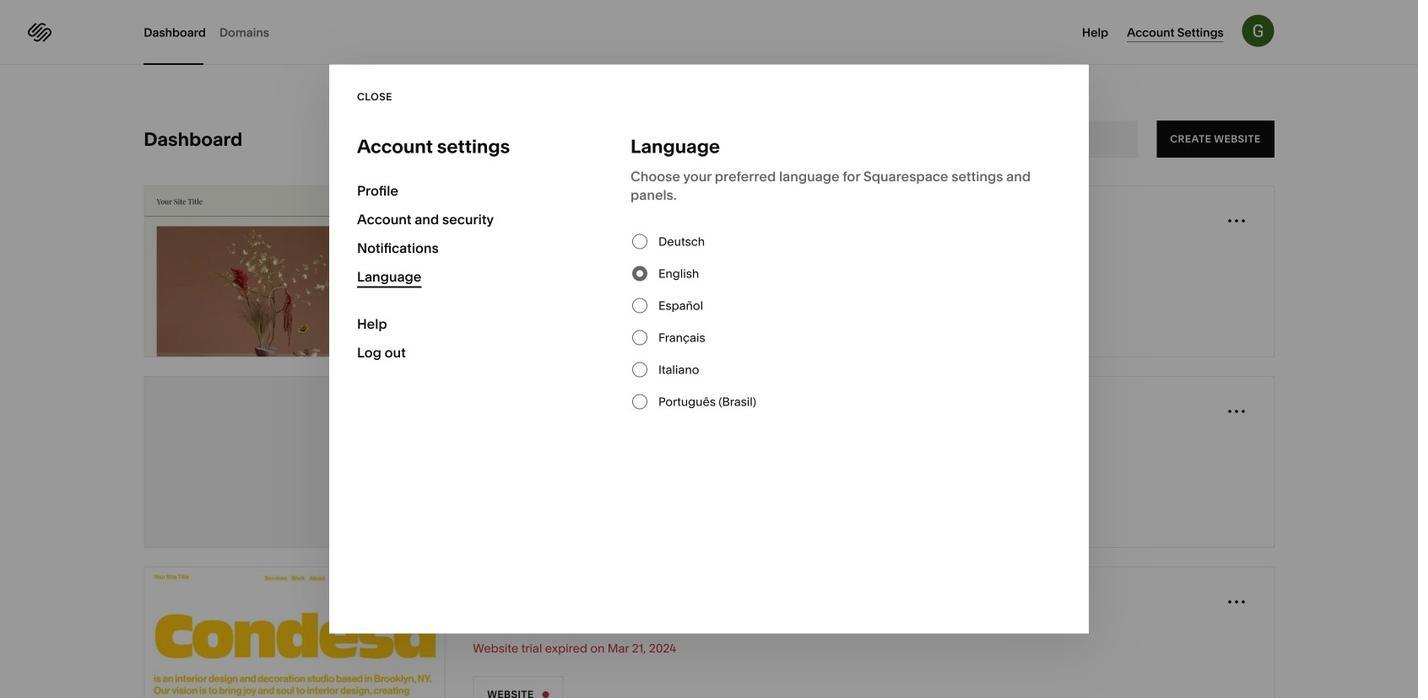 Task type: locate. For each thing, give the bounding box(es) containing it.
Search field
[[997, 130, 1101, 149]]

tab list
[[144, 0, 283, 65]]



Task type: vqa. For each thing, say whether or not it's contained in the screenshot.
3rd ROW from the top
no



